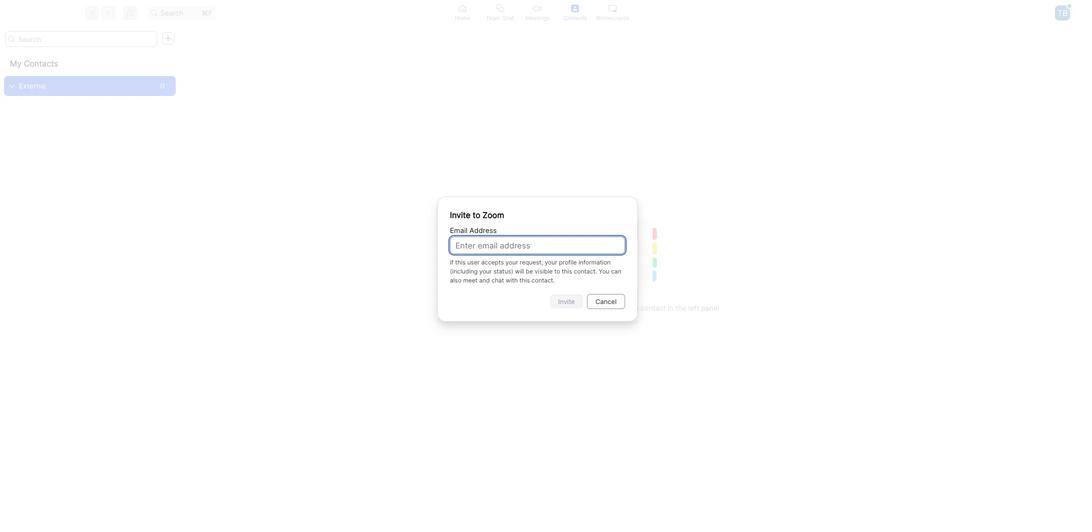 Task type: describe. For each thing, give the bounding box(es) containing it.
profile contact image
[[571, 4, 579, 12]]

my contacts grouping, external, 0 items enclose, level 2, 1 of 1, tree item
[[4, 76, 176, 96]]

meetings
[[526, 14, 550, 21]]

team chat
[[486, 14, 514, 21]]

0 horizontal spatial your
[[479, 268, 492, 275]]

external
[[19, 82, 46, 90]]

0
[[160, 82, 165, 90]]

to inside dialog
[[473, 210, 480, 220]]

2 horizontal spatial your
[[545, 259, 557, 266]]

1 horizontal spatial this
[[520, 277, 530, 284]]

2 horizontal spatial this
[[562, 268, 572, 275]]

1 horizontal spatial contact.
[[574, 268, 597, 275]]

online image
[[1068, 4, 1072, 8]]

0 vertical spatial this
[[455, 259, 466, 266]]

chat
[[502, 14, 514, 21]]

request,
[[520, 259, 543, 266]]

contact
[[641, 304, 666, 312]]

contacts inside button
[[563, 14, 587, 21]]

also
[[450, 277, 462, 284]]

cancel
[[596, 298, 617, 306]]

search
[[160, 8, 183, 17]]

⌘f
[[201, 8, 212, 17]]

contacts button
[[556, 0, 594, 26]]

tab list containing home
[[444, 0, 632, 26]]

meet
[[463, 277, 478, 284]]

invite to zoom dialog
[[450, 209, 625, 221]]

contact
[[555, 304, 582, 312]]

home button
[[444, 0, 481, 26]]

invite to zoom
[[450, 210, 504, 220]]

(including
[[450, 268, 478, 275]]

Search text field
[[5, 31, 157, 47]]

team
[[486, 14, 500, 21]]

tb
[[1058, 8, 1068, 18]]

meetings button
[[519, 0, 556, 26]]

video on image
[[534, 4, 542, 12]]

be
[[526, 268, 533, 275]]

address
[[470, 226, 497, 235]]

in
[[668, 304, 674, 312]]

and
[[479, 277, 490, 284]]

clicking
[[608, 304, 633, 312]]

if
[[450, 259, 454, 266]]

view contact info by clicking a contact in the left panel
[[537, 304, 719, 312]]

my contacts
[[10, 59, 58, 69]]

email
[[450, 226, 468, 235]]

whiteboards button
[[594, 0, 632, 26]]

the
[[676, 304, 687, 312]]

magnifier image
[[151, 10, 157, 16]]

accepts
[[481, 259, 504, 266]]



Task type: locate. For each thing, give the bounding box(es) containing it.
0 horizontal spatial contact.
[[532, 277, 555, 284]]

0 horizontal spatial invite
[[450, 210, 471, 220]]

will
[[515, 268, 524, 275]]

your up the 'will'
[[506, 259, 518, 266]]

1 horizontal spatial contacts
[[563, 14, 587, 21]]

view
[[537, 304, 553, 312]]

this down be
[[520, 277, 530, 284]]

can
[[611, 268, 621, 275]]

1 vertical spatial to
[[555, 268, 560, 275]]

my
[[10, 59, 22, 69]]

team chat button
[[481, 0, 519, 26]]

1 vertical spatial contact.
[[532, 277, 555, 284]]

0 horizontal spatial contacts
[[24, 59, 58, 69]]

1 vertical spatial invite
[[558, 298, 575, 306]]

contacts up external
[[24, 59, 58, 69]]

1 horizontal spatial your
[[506, 259, 518, 266]]

1 horizontal spatial invite
[[558, 298, 575, 306]]

my contacts heading
[[0, 51, 180, 76]]

with
[[506, 277, 518, 284]]

your
[[506, 259, 518, 266], [545, 259, 557, 266], [479, 268, 492, 275]]

zoom
[[483, 210, 504, 220]]

profile contact image
[[571, 4, 579, 12]]

whiteboards
[[596, 14, 629, 21]]

status)
[[494, 268, 513, 275]]

contact. down information on the right of the page
[[574, 268, 597, 275]]

chevron down image
[[9, 83, 15, 89], [9, 83, 15, 89]]

Invite to Zoom field
[[450, 237, 625, 254]]

invite up email on the left top
[[450, 210, 471, 220]]

invite
[[450, 210, 471, 220], [558, 298, 575, 306]]

invite inside dialog
[[450, 210, 471, 220]]

your up visible
[[545, 259, 557, 266]]

if this user accepts your request, your profile information (including your status) will be visible to this contact. you can also meet and chat with this contact.
[[450, 259, 621, 284]]

whiteboard small image
[[609, 4, 617, 12], [609, 4, 617, 12]]

a
[[635, 304, 639, 312]]

information
[[579, 259, 611, 266]]

to
[[473, 210, 480, 220], [555, 268, 560, 275]]

contacts inside 'heading'
[[24, 59, 58, 69]]

0 vertical spatial contact.
[[574, 268, 597, 275]]

0 horizontal spatial to
[[473, 210, 480, 220]]

contacts down profile contact image
[[563, 14, 587, 21]]

video on image
[[534, 4, 542, 12]]

to inside if this user accepts your request, your profile information (including your status) will be visible to this contact. you can also meet and chat with this contact.
[[555, 268, 560, 275]]

invite right view
[[558, 298, 575, 306]]

tab list
[[444, 0, 632, 26]]

to up email address
[[473, 210, 480, 220]]

2 vertical spatial this
[[520, 277, 530, 284]]

invite button
[[550, 295, 583, 309]]

to right visible
[[555, 268, 560, 275]]

0 vertical spatial contacts
[[563, 14, 587, 21]]

0 vertical spatial to
[[473, 210, 480, 220]]

0 vertical spatial invite
[[450, 210, 471, 220]]

this down profile
[[562, 268, 572, 275]]

your up "and"
[[479, 268, 492, 275]]

1 horizontal spatial to
[[555, 268, 560, 275]]

visible
[[535, 268, 553, 275]]

by
[[598, 304, 606, 312]]

user
[[467, 259, 480, 266]]

online image
[[1068, 4, 1072, 8]]

info
[[584, 304, 596, 312]]

1 vertical spatial this
[[562, 268, 572, 275]]

my contacts tree
[[0, 51, 180, 96]]

magnifier image
[[151, 10, 157, 16], [8, 36, 15, 43], [8, 36, 15, 43]]

profile
[[559, 259, 577, 266]]

panel
[[701, 304, 719, 312]]

contact.
[[574, 268, 597, 275], [532, 277, 555, 284]]

cancel button
[[587, 294, 625, 309]]

home small image
[[459, 4, 467, 12], [459, 4, 467, 12]]

chat
[[492, 277, 504, 284]]

invite for invite to zoom
[[450, 210, 471, 220]]

invite inside button
[[558, 298, 575, 306]]

contact. down visible
[[532, 277, 555, 284]]

0 horizontal spatial this
[[455, 259, 466, 266]]

1 vertical spatial contacts
[[24, 59, 58, 69]]

contacts
[[563, 14, 587, 21], [24, 59, 58, 69]]

team chat image
[[496, 4, 504, 12], [496, 4, 504, 12]]

you
[[599, 268, 610, 275]]

invite for invite
[[558, 298, 575, 306]]

this
[[455, 259, 466, 266], [562, 268, 572, 275], [520, 277, 530, 284]]

home
[[455, 14, 470, 21]]

left
[[689, 304, 699, 312]]

this right "if"
[[455, 259, 466, 266]]

email address
[[450, 226, 497, 235]]

contacts tab panel
[[0, 26, 1075, 519]]



